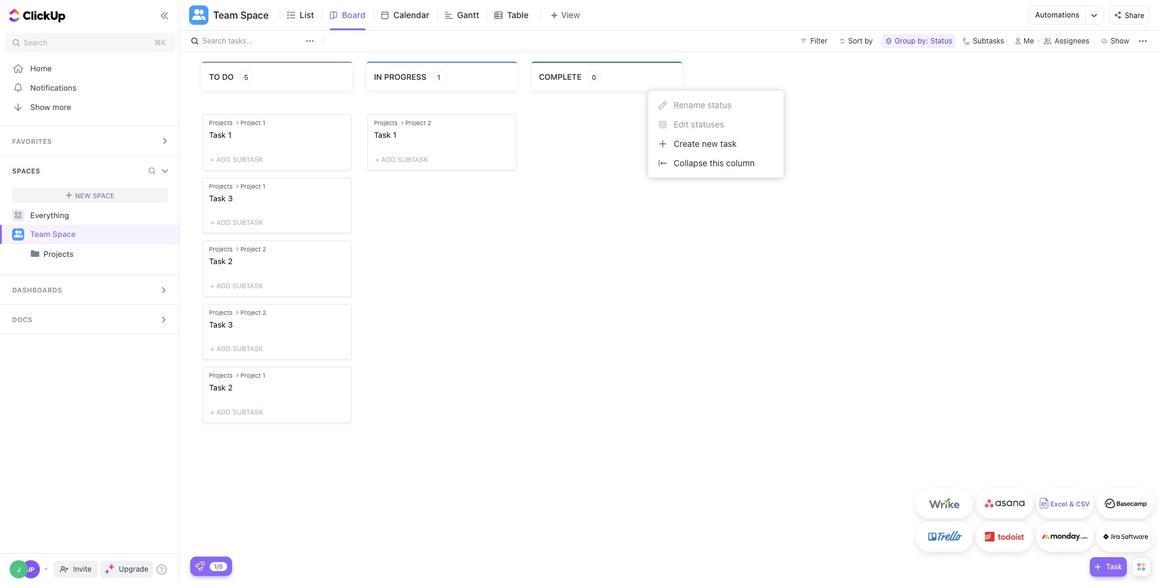 Task type: describe. For each thing, give the bounding box(es) containing it.
dashboards
[[12, 286, 62, 294]]

collapse
[[674, 158, 708, 168]]

search tasks...
[[203, 36, 253, 45]]

to
[[209, 72, 220, 81]]

projects inside sidebar navigation
[[44, 249, 73, 259]]

project 1 for task 3
[[241, 182, 265, 190]]

table link
[[507, 0, 534, 30]]

+ up task 2 on the top left of the page
[[210, 218, 215, 226]]

automations
[[1036, 10, 1080, 19]]

board link
[[342, 0, 371, 30]]

2 for 1
[[428, 119, 431, 126]]

‎task 2
[[209, 383, 233, 393]]

edit
[[674, 119, 689, 129]]

projects down ‎task 1
[[209, 182, 233, 190]]

new space
[[75, 191, 114, 199]]

progress
[[384, 72, 427, 81]]

2 for 3
[[263, 309, 266, 316]]

5
[[244, 73, 248, 81]]

space for team space link
[[52, 229, 76, 239]]

3 for project 1
[[228, 193, 233, 203]]

gantt link
[[457, 0, 484, 30]]

everything
[[30, 210, 69, 220]]

add up ‎task 2
[[217, 345, 231, 353]]

team space for team space link
[[30, 229, 76, 239]]

complete
[[539, 72, 582, 81]]

projects down task 2 on the top left of the page
[[209, 309, 233, 316]]

automations button
[[1030, 6, 1086, 24]]

+ add subtask down ‎task 1
[[210, 155, 263, 163]]

assignees button
[[1040, 34, 1096, 48]]

add down task 2 on the top left of the page
[[217, 282, 231, 289]]

excel & csv
[[1051, 500, 1090, 508]]

rename
[[674, 100, 706, 110]]

1/5
[[214, 563, 223, 570]]

rename status
[[674, 100, 732, 110]]

this
[[710, 158, 724, 168]]

add down ‎task 2
[[217, 408, 231, 416]]

1 vertical spatial space
[[93, 191, 114, 199]]

notifications link
[[0, 78, 180, 97]]

create new task link
[[654, 134, 779, 154]]

onboarding checklist button image
[[195, 562, 205, 571]]

⌘k
[[154, 38, 166, 47]]

board
[[342, 10, 366, 20]]

project 1 for ‎task 2
[[241, 372, 265, 379]]

team space link
[[30, 225, 170, 244]]

team for team space link
[[30, 229, 50, 239]]

list link
[[300, 0, 319, 30]]

share
[[1125, 11, 1145, 20]]

home link
[[0, 59, 180, 78]]

project 2 for task 1
[[406, 119, 431, 126]]

2 projects link from the left
[[44, 244, 170, 264]]

team space button
[[209, 2, 269, 28]]

create
[[674, 138, 700, 149]]

projects up task 2 on the top left of the page
[[209, 246, 233, 253]]

‎task 1
[[209, 130, 232, 140]]

share button
[[1110, 5, 1150, 25]]

list
[[300, 10, 314, 20]]

project 2 for task 3
[[241, 309, 266, 316]]

notifications
[[30, 83, 77, 92]]

create new task
[[674, 138, 737, 149]]

new
[[702, 138, 718, 149]]

show
[[30, 102, 50, 112]]

excel & csv link
[[1037, 488, 1094, 519]]

projects up the task 1
[[374, 119, 398, 126]]

task 3 for project 1
[[209, 193, 233, 203]]

projects up ‎task 2
[[209, 372, 233, 379]]

calendar
[[394, 10, 430, 20]]

add down the task 1
[[382, 155, 396, 163]]

+ add subtask down the task 1
[[375, 155, 428, 163]]

3 for project 2
[[228, 320, 233, 329]]

favorites button
[[0, 126, 180, 155]]



Task type: vqa. For each thing, say whether or not it's contained in the screenshot.
right Team Space
yes



Task type: locate. For each thing, give the bounding box(es) containing it.
to do
[[209, 72, 234, 81]]

3
[[228, 193, 233, 203], [228, 320, 233, 329]]

0 horizontal spatial team space
[[30, 229, 76, 239]]

more
[[52, 102, 71, 112]]

space up search tasks... text field
[[240, 10, 269, 21]]

2 vertical spatial space
[[52, 229, 76, 239]]

1 vertical spatial project 2
[[241, 246, 266, 253]]

everything link
[[0, 206, 180, 225]]

space inside button
[[240, 10, 269, 21]]

task
[[721, 138, 737, 149]]

team space
[[213, 10, 269, 21], [30, 229, 76, 239]]

0 vertical spatial team
[[213, 10, 238, 21]]

upgrade link
[[100, 561, 153, 578]]

2 vertical spatial project 1
[[241, 372, 265, 379]]

+ add subtask up ‎task 2
[[210, 345, 263, 353]]

search left tasks...
[[203, 36, 226, 45]]

onboarding checklist button element
[[195, 562, 205, 571]]

status
[[708, 100, 732, 110]]

space for 'team space' button
[[240, 10, 269, 21]]

team inside sidebar navigation
[[30, 229, 50, 239]]

task 3
[[209, 193, 233, 203], [209, 320, 233, 329]]

search up home
[[24, 38, 47, 47]]

in progress
[[374, 72, 427, 81]]

search for search tasks...
[[203, 36, 226, 45]]

2 task 3 from the top
[[209, 320, 233, 329]]

csv
[[1077, 500, 1090, 508]]

+ down ‎task 1
[[210, 155, 215, 163]]

collapse this column link
[[654, 154, 779, 173]]

0 vertical spatial ‎task
[[209, 130, 226, 140]]

1 vertical spatial ‎task
[[209, 383, 226, 393]]

search
[[203, 36, 226, 45], [24, 38, 47, 47]]

1 vertical spatial team space
[[30, 229, 76, 239]]

team
[[213, 10, 238, 21], [30, 229, 50, 239]]

0 vertical spatial task 3
[[209, 193, 233, 203]]

0 horizontal spatial space
[[52, 229, 76, 239]]

docs
[[12, 316, 33, 323]]

add
[[217, 155, 231, 163], [382, 155, 396, 163], [217, 218, 231, 226], [217, 282, 231, 289], [217, 345, 231, 353], [217, 408, 231, 416]]

team down everything
[[30, 229, 50, 239]]

projects up ‎task 1
[[209, 119, 233, 126]]

team space inside sidebar navigation
[[30, 229, 76, 239]]

1 ‎task from the top
[[209, 130, 226, 140]]

‎task for ‎task 1
[[209, 130, 226, 140]]

team space up tasks...
[[213, 10, 269, 21]]

0 vertical spatial space
[[240, 10, 269, 21]]

space down everything
[[52, 229, 76, 239]]

edit statuses link
[[654, 115, 779, 134]]

+ down the task 1
[[375, 155, 380, 163]]

2 project 1 from the top
[[241, 182, 265, 190]]

1 task 3 from the top
[[209, 193, 233, 203]]

1 3 from the top
[[228, 193, 233, 203]]

task 1
[[374, 130, 397, 140]]

1 horizontal spatial team space
[[213, 10, 269, 21]]

collapse this column
[[674, 158, 755, 168]]

+ up ‎task 2
[[210, 345, 215, 353]]

0 horizontal spatial search
[[24, 38, 47, 47]]

0
[[592, 73, 596, 81]]

0 vertical spatial team space
[[213, 10, 269, 21]]

1 vertical spatial team
[[30, 229, 50, 239]]

calendar link
[[394, 0, 434, 30]]

statuses
[[691, 119, 725, 129]]

1 horizontal spatial search
[[203, 36, 226, 45]]

Search tasks... text field
[[203, 33, 303, 50]]

upgrade
[[119, 565, 148, 574]]

team for 'team space' button
[[213, 10, 238, 21]]

0 horizontal spatial team
[[30, 229, 50, 239]]

3 project 1 from the top
[[241, 372, 265, 379]]

gantt
[[457, 10, 480, 20]]

home
[[30, 63, 52, 73]]

1 vertical spatial task 3
[[209, 320, 233, 329]]

team up search tasks...
[[213, 10, 238, 21]]

2 for 2
[[263, 246, 266, 253]]

1 project 1 from the top
[[241, 119, 265, 126]]

assignees
[[1055, 36, 1090, 45]]

in
[[374, 72, 382, 81]]

+ down ‎task 2
[[210, 408, 215, 416]]

column
[[727, 158, 755, 168]]

project 2
[[406, 119, 431, 126], [241, 246, 266, 253], [241, 309, 266, 316]]

2 vertical spatial project 2
[[241, 309, 266, 316]]

sidebar navigation
[[0, 0, 180, 585]]

add up task 2 on the top left of the page
[[217, 218, 231, 226]]

1 horizontal spatial team
[[213, 10, 238, 21]]

do
[[222, 72, 234, 81]]

invite
[[73, 565, 92, 574]]

add down ‎task 1
[[217, 155, 231, 163]]

project
[[241, 119, 261, 126], [406, 119, 426, 126], [241, 182, 261, 190], [241, 246, 261, 253], [241, 309, 261, 316], [241, 372, 261, 379]]

table
[[507, 10, 529, 20]]

1 vertical spatial 3
[[228, 320, 233, 329]]

team space for 'team space' button
[[213, 10, 269, 21]]

+ add subtask up task 2 on the top left of the page
[[210, 218, 263, 226]]

team space inside button
[[213, 10, 269, 21]]

show more
[[30, 102, 71, 112]]

+
[[210, 155, 215, 163], [375, 155, 380, 163], [210, 218, 215, 226], [210, 282, 215, 289], [210, 345, 215, 353], [210, 408, 215, 416]]

1 vertical spatial project 1
[[241, 182, 265, 190]]

&
[[1070, 500, 1075, 508]]

user group image
[[14, 231, 23, 238]]

edit statuses
[[674, 119, 725, 129]]

+ add subtask
[[210, 155, 263, 163], [375, 155, 428, 163], [210, 218, 263, 226], [210, 282, 263, 289], [210, 345, 263, 353], [210, 408, 263, 416]]

‎task
[[209, 130, 226, 140], [209, 383, 226, 393]]

+ down task 2 on the top left of the page
[[210, 282, 215, 289]]

project 2 for task 2
[[241, 246, 266, 253]]

task 2
[[209, 256, 233, 266]]

2
[[428, 119, 431, 126], [263, 246, 266, 253], [228, 256, 233, 266], [263, 309, 266, 316], [228, 383, 233, 393]]

task
[[374, 130, 391, 140], [209, 193, 226, 203], [209, 256, 226, 266], [209, 320, 226, 329], [1107, 562, 1123, 571]]

new
[[75, 191, 91, 199]]

excel
[[1051, 500, 1068, 508]]

me button
[[1011, 34, 1040, 48]]

projects link
[[1, 244, 170, 264], [44, 244, 170, 264]]

1 horizontal spatial space
[[93, 191, 114, 199]]

projects down everything
[[44, 249, 73, 259]]

1 projects link from the left
[[1, 244, 170, 264]]

project 1
[[241, 119, 265, 126], [241, 182, 265, 190], [241, 372, 265, 379]]

2 ‎task from the top
[[209, 383, 226, 393]]

favorites
[[12, 137, 52, 145]]

2 horizontal spatial space
[[240, 10, 269, 21]]

‎task for ‎task 2
[[209, 383, 226, 393]]

rename status link
[[654, 96, 779, 115]]

search for search
[[24, 38, 47, 47]]

search inside sidebar navigation
[[24, 38, 47, 47]]

+ add subtask down task 2 on the top left of the page
[[210, 282, 263, 289]]

tasks...
[[228, 36, 253, 45]]

0 vertical spatial 3
[[228, 193, 233, 203]]

projects
[[209, 119, 233, 126], [374, 119, 398, 126], [209, 182, 233, 190], [209, 246, 233, 253], [44, 249, 73, 259], [209, 309, 233, 316], [209, 372, 233, 379]]

task 3 for project 2
[[209, 320, 233, 329]]

project 1 for ‎task 1
[[241, 119, 265, 126]]

team inside button
[[213, 10, 238, 21]]

me
[[1024, 36, 1035, 45]]

2 3 from the top
[[228, 320, 233, 329]]

space
[[240, 10, 269, 21], [93, 191, 114, 199], [52, 229, 76, 239]]

team space down everything
[[30, 229, 76, 239]]

1
[[437, 73, 441, 81], [263, 119, 265, 126], [228, 130, 232, 140], [393, 130, 397, 140], [263, 182, 265, 190], [263, 372, 265, 379]]

0 vertical spatial project 1
[[241, 119, 265, 126]]

space right new
[[93, 191, 114, 199]]

subtask
[[233, 155, 263, 163], [398, 155, 428, 163], [233, 218, 263, 226], [233, 282, 263, 289], [233, 345, 263, 353], [233, 408, 263, 416]]

+ add subtask down ‎task 2
[[210, 408, 263, 416]]

0 vertical spatial project 2
[[406, 119, 431, 126]]



